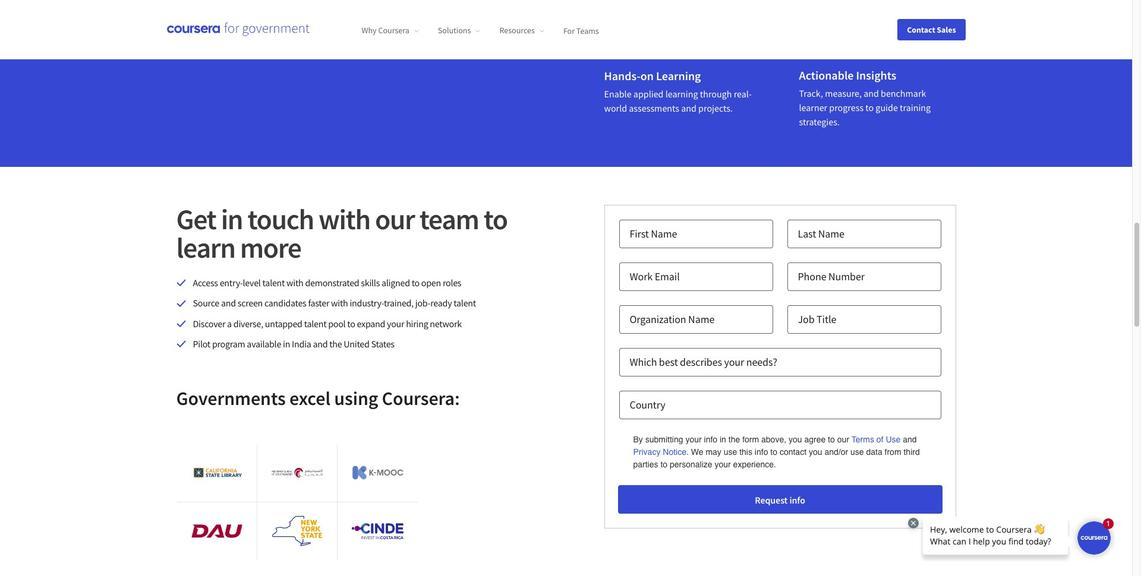 Task type: vqa. For each thing, say whether or not it's contained in the screenshot.
the leftmost you
yes



Task type: locate. For each thing, give the bounding box(es) containing it.
and inside actionable insights track, measure, and benchmark learner progress to guide training strategies.
[[864, 87, 879, 99]]

learning
[[656, 68, 701, 83]]

to down privacy notice link
[[661, 460, 668, 470]]

in inside get in touch with our team to learn more
[[221, 201, 243, 237]]

learning
[[665, 88, 698, 100]]

0 vertical spatial with
[[319, 201, 370, 237]]

third
[[904, 448, 920, 457]]

training
[[900, 102, 931, 114]]

1 vertical spatial talent
[[454, 297, 476, 309]]

name up the describes
[[688, 313, 715, 326]]

our inside by submitting your info in the form above, you agree to our terms of use and privacy notice
[[837, 435, 849, 445]]

2 vertical spatial info
[[790, 495, 805, 506]]

above,
[[761, 435, 786, 445]]

and up a
[[221, 297, 236, 309]]

candidates
[[264, 297, 306, 309]]

info up experience.
[[755, 448, 768, 457]]

abu dhabi school of government image
[[272, 469, 323, 478]]

to
[[866, 102, 874, 114], [484, 201, 507, 237], [412, 277, 420, 289], [347, 318, 355, 330], [770, 448, 777, 457], [661, 460, 668, 470]]

info right 'request'
[[790, 495, 805, 506]]

data
[[866, 448, 882, 457]]

needs?
[[746, 355, 777, 369]]

1 vertical spatial in
[[283, 338, 290, 350]]

info up may at the right
[[704, 435, 717, 445]]

you up contact
[[789, 435, 802, 445]]

0 vertical spatial talent
[[262, 277, 285, 289]]

and/or
[[825, 448, 848, 457]]

0 horizontal spatial our
[[375, 201, 415, 237]]

talent
[[262, 277, 285, 289], [454, 297, 476, 309], [304, 318, 326, 330]]

learner
[[799, 102, 827, 114]]

2 horizontal spatial info
[[790, 495, 805, 506]]

demonstrated
[[305, 277, 359, 289]]

last
[[798, 227, 816, 241]]

and up third
[[903, 435, 917, 445]]

terms of use link
[[852, 434, 901, 446]]

in up may at the right
[[720, 435, 726, 445]]

0 vertical spatial you
[[789, 435, 802, 445]]

use left 'this'
[[724, 448, 737, 457]]

experience.
[[733, 460, 776, 470]]

2 vertical spatial with
[[331, 297, 348, 309]]

. we may use this info to contact you and/or use data from third parties to personalize your experience.
[[633, 448, 920, 470]]

guide
[[876, 102, 898, 114]]

the down 'pool'
[[329, 338, 342, 350]]

our
[[375, 201, 415, 237], [837, 435, 849, 445]]

you inside by submitting your info in the form above, you agree to our terms of use and privacy notice
[[789, 435, 802, 445]]

0 horizontal spatial you
[[789, 435, 802, 445]]

source
[[193, 297, 219, 309]]

roles
[[443, 277, 461, 289]]

name for organization name
[[688, 313, 715, 326]]

parties
[[633, 460, 658, 470]]

through
[[700, 88, 732, 100]]

and
[[864, 87, 879, 99], [681, 102, 697, 114], [221, 297, 236, 309], [313, 338, 328, 350], [903, 435, 917, 445]]

to left "guide"
[[866, 102, 874, 114]]

info inside by submitting your info in the form above, you agree to our terms of use and privacy notice
[[704, 435, 717, 445]]

from
[[885, 448, 901, 457]]

get
[[176, 201, 216, 237]]

governments
[[176, 387, 286, 410]]

in right get
[[221, 201, 243, 237]]

why coursera link
[[362, 25, 419, 36]]

name right last on the top of the page
[[818, 227, 845, 241]]

industry-
[[350, 297, 384, 309]]

pilot program available in india and the united states
[[193, 338, 395, 350]]

to right team
[[484, 201, 507, 237]]

1 horizontal spatial name
[[688, 313, 715, 326]]

new york state image
[[272, 514, 323, 549]]

privacy notice link
[[633, 446, 686, 459]]

contact sales
[[907, 24, 956, 35]]

2 use from the left
[[851, 448, 864, 457]]

source and screen candidates faster with industry-trained, job-ready talent
[[193, 297, 476, 309]]

united
[[344, 338, 369, 350]]

the
[[329, 338, 342, 350], [729, 435, 740, 445]]

your down may at the right
[[715, 460, 731, 470]]

1 horizontal spatial use
[[851, 448, 864, 457]]

and right india
[[313, 338, 328, 350]]

organization name
[[630, 313, 715, 326]]

2 vertical spatial in
[[720, 435, 726, 445]]

1 vertical spatial the
[[729, 435, 740, 445]]

the left form
[[729, 435, 740, 445]]

world
[[604, 102, 627, 114]]

insights
[[856, 68, 897, 83]]

1 vertical spatial you
[[809, 448, 822, 457]]

info inside button
[[790, 495, 805, 506]]

your inside . we may use this info to contact you and/or use data from third parties to personalize your experience.
[[715, 460, 731, 470]]

entry-
[[220, 277, 243, 289]]

excel
[[289, 387, 330, 410]]

work email
[[630, 270, 680, 284]]

0 vertical spatial our
[[375, 201, 415, 237]]

trained,
[[384, 297, 414, 309]]

untapped
[[265, 318, 302, 330]]

in inside by submitting your info in the form above, you agree to our terms of use and privacy notice
[[720, 435, 726, 445]]

2 horizontal spatial name
[[818, 227, 845, 241]]

projects.
[[698, 102, 733, 114]]

job-
[[415, 297, 430, 309]]

and down learning
[[681, 102, 697, 114]]

california state library image
[[191, 466, 242, 480]]

last name
[[798, 227, 845, 241]]

actionable insights track, measure, and benchmark learner progress to guide training strategies.
[[799, 68, 931, 128]]

1 horizontal spatial our
[[837, 435, 849, 445]]

which
[[630, 355, 657, 369]]

request info button
[[618, 486, 942, 514]]

your up . we
[[686, 435, 702, 445]]

0 horizontal spatial use
[[724, 448, 737, 457]]

use down terms of
[[851, 448, 864, 457]]

with
[[319, 201, 370, 237], [287, 277, 303, 289], [331, 297, 348, 309]]

touch
[[247, 201, 314, 237]]

Organization Name text field
[[619, 306, 773, 334]]

Work Email email field
[[619, 263, 773, 291]]

the inside by submitting your info in the form above, you agree to our terms of use and privacy notice
[[729, 435, 740, 445]]

1 vertical spatial our
[[837, 435, 849, 445]]

our up and/or on the right of the page
[[837, 435, 849, 445]]

in left india
[[283, 338, 290, 350]]

ready
[[430, 297, 452, 309]]

k mooc image
[[352, 466, 403, 480]]

coursera:
[[382, 387, 460, 410]]

name right first on the top right of the page
[[651, 227, 677, 241]]

info inside . we may use this info to contact you and/or use data from third parties to personalize your experience.
[[755, 448, 768, 457]]

for teams link
[[563, 25, 599, 36]]

contact sales button
[[898, 19, 966, 40]]

0 horizontal spatial talent
[[262, 277, 285, 289]]

you down the agree to
[[809, 448, 822, 457]]

0 vertical spatial in
[[221, 201, 243, 237]]

resources
[[500, 25, 535, 36]]

aligned
[[382, 277, 410, 289]]

talent right level
[[262, 277, 285, 289]]

0 horizontal spatial name
[[651, 227, 677, 241]]

and inside by submitting your info in the form above, you agree to our terms of use and privacy notice
[[903, 435, 917, 445]]

you
[[789, 435, 802, 445], [809, 448, 822, 457]]

and inside the hands-on learning enable applied learning through real- world assessments and projects.
[[681, 102, 697, 114]]

0 vertical spatial the
[[329, 338, 342, 350]]

talent down faster
[[304, 318, 326, 330]]

talent right ready
[[454, 297, 476, 309]]

1 vertical spatial info
[[755, 448, 768, 457]]

coursera for government image
[[167, 22, 309, 36]]

0 vertical spatial info
[[704, 435, 717, 445]]

0 horizontal spatial the
[[329, 338, 342, 350]]

1 use from the left
[[724, 448, 737, 457]]

1 horizontal spatial you
[[809, 448, 822, 457]]

1 horizontal spatial info
[[755, 448, 768, 457]]

1 horizontal spatial the
[[729, 435, 740, 445]]

job
[[798, 313, 815, 326]]

0 horizontal spatial in
[[221, 201, 243, 237]]

2 horizontal spatial talent
[[454, 297, 476, 309]]

access
[[193, 277, 218, 289]]

our inside get in touch with our team to learn more
[[375, 201, 415, 237]]

terms of
[[852, 435, 884, 445]]

work
[[630, 270, 653, 284]]

submitting
[[645, 435, 683, 445]]

to left open
[[412, 277, 420, 289]]

program
[[212, 338, 245, 350]]

use
[[886, 435, 901, 445]]

to right 'pool'
[[347, 318, 355, 330]]

2 vertical spatial talent
[[304, 318, 326, 330]]

and down insights
[[864, 87, 879, 99]]

0 horizontal spatial info
[[704, 435, 717, 445]]

to down above,
[[770, 448, 777, 457]]

to inside actionable insights track, measure, and benchmark learner progress to guide training strategies.
[[866, 102, 874, 114]]

request info
[[755, 495, 805, 506]]

use
[[724, 448, 737, 457], [851, 448, 864, 457]]

2 horizontal spatial in
[[720, 435, 726, 445]]

our left team
[[375, 201, 415, 237]]



Task type: describe. For each thing, give the bounding box(es) containing it.
discover a diverse, untapped talent pool to expand your hiring network
[[193, 318, 462, 330]]

your down trained,
[[387, 318, 404, 330]]

defense acquisition university (dau) image
[[191, 525, 242, 538]]

pool
[[328, 318, 346, 330]]

progress
[[829, 102, 864, 114]]

for
[[563, 25, 575, 36]]

country
[[630, 398, 665, 412]]

using
[[334, 387, 378, 410]]

pilot
[[193, 338, 210, 350]]

agree to
[[804, 435, 835, 445]]

applied
[[633, 88, 664, 100]]

states
[[371, 338, 395, 350]]

Phone Number telephone field
[[787, 263, 941, 291]]

best
[[659, 355, 678, 369]]

on
[[641, 68, 654, 83]]

strategies.
[[799, 116, 840, 128]]

get in touch with our team to learn more
[[176, 201, 507, 266]]

india
[[292, 338, 311, 350]]

screen
[[238, 297, 263, 309]]

solutions link
[[438, 25, 480, 36]]

skills
[[361, 277, 380, 289]]

email
[[655, 270, 680, 284]]

Last Name text field
[[787, 220, 941, 248]]

contact
[[907, 24, 935, 35]]

with inside get in touch with our team to learn more
[[319, 201, 370, 237]]

name for first name
[[651, 227, 677, 241]]

phone number
[[798, 270, 865, 284]]

hands-on learning enable applied learning through real- world assessments and projects.
[[604, 68, 752, 114]]

teams
[[576, 25, 599, 36]]

discover
[[193, 318, 225, 330]]

diverse,
[[233, 318, 263, 330]]

access entry-level talent with demonstrated skills aligned to open roles
[[193, 277, 461, 289]]

actionable
[[799, 68, 854, 83]]

for teams
[[563, 25, 599, 36]]

team
[[419, 201, 479, 237]]

more
[[240, 230, 301, 266]]

network
[[430, 318, 462, 330]]

your inside by submitting your info in the form above, you agree to our terms of use and privacy notice
[[686, 435, 702, 445]]

Job Title text field
[[787, 306, 941, 334]]

available
[[247, 338, 281, 350]]

First Name text field
[[619, 220, 773, 248]]

first
[[630, 227, 649, 241]]

. we
[[686, 448, 703, 457]]

which best describes your needs?
[[630, 355, 777, 369]]

cinde costa rica image
[[352, 523, 403, 539]]

level
[[243, 277, 261, 289]]

expand
[[357, 318, 385, 330]]

benchmark
[[881, 87, 926, 99]]

faster
[[308, 297, 329, 309]]

contact
[[780, 448, 807, 457]]

phone
[[798, 270, 826, 284]]

describes
[[680, 355, 722, 369]]

enable
[[604, 88, 632, 100]]

to inside get in touch with our team to learn more
[[484, 201, 507, 237]]

governments excel using coursera:
[[176, 387, 460, 410]]

form
[[742, 435, 759, 445]]

by
[[633, 435, 643, 445]]

1 horizontal spatial talent
[[304, 318, 326, 330]]

personalize
[[670, 460, 712, 470]]

title
[[817, 313, 836, 326]]

why
[[362, 25, 377, 36]]

number
[[829, 270, 865, 284]]

a
[[227, 318, 232, 330]]

name for last name
[[818, 227, 845, 241]]

real-
[[734, 88, 752, 100]]

first name
[[630, 227, 677, 241]]

sales
[[937, 24, 956, 35]]

measure,
[[825, 87, 862, 99]]

open
[[421, 277, 441, 289]]

you inside . we may use this info to contact you and/or use data from third parties to personalize your experience.
[[809, 448, 822, 457]]

job title
[[798, 313, 836, 326]]

1 vertical spatial with
[[287, 277, 303, 289]]

request
[[755, 495, 788, 506]]

1 horizontal spatial in
[[283, 338, 290, 350]]

learn
[[176, 230, 235, 266]]

hiring
[[406, 318, 428, 330]]

coursera
[[378, 25, 409, 36]]

why coursera
[[362, 25, 409, 36]]

track,
[[799, 87, 823, 99]]

privacy notice
[[633, 448, 686, 457]]

by submitting your info in the form above, you agree to our terms of use and privacy notice
[[633, 435, 919, 457]]

your left "needs?" at the bottom of page
[[724, 355, 744, 369]]



